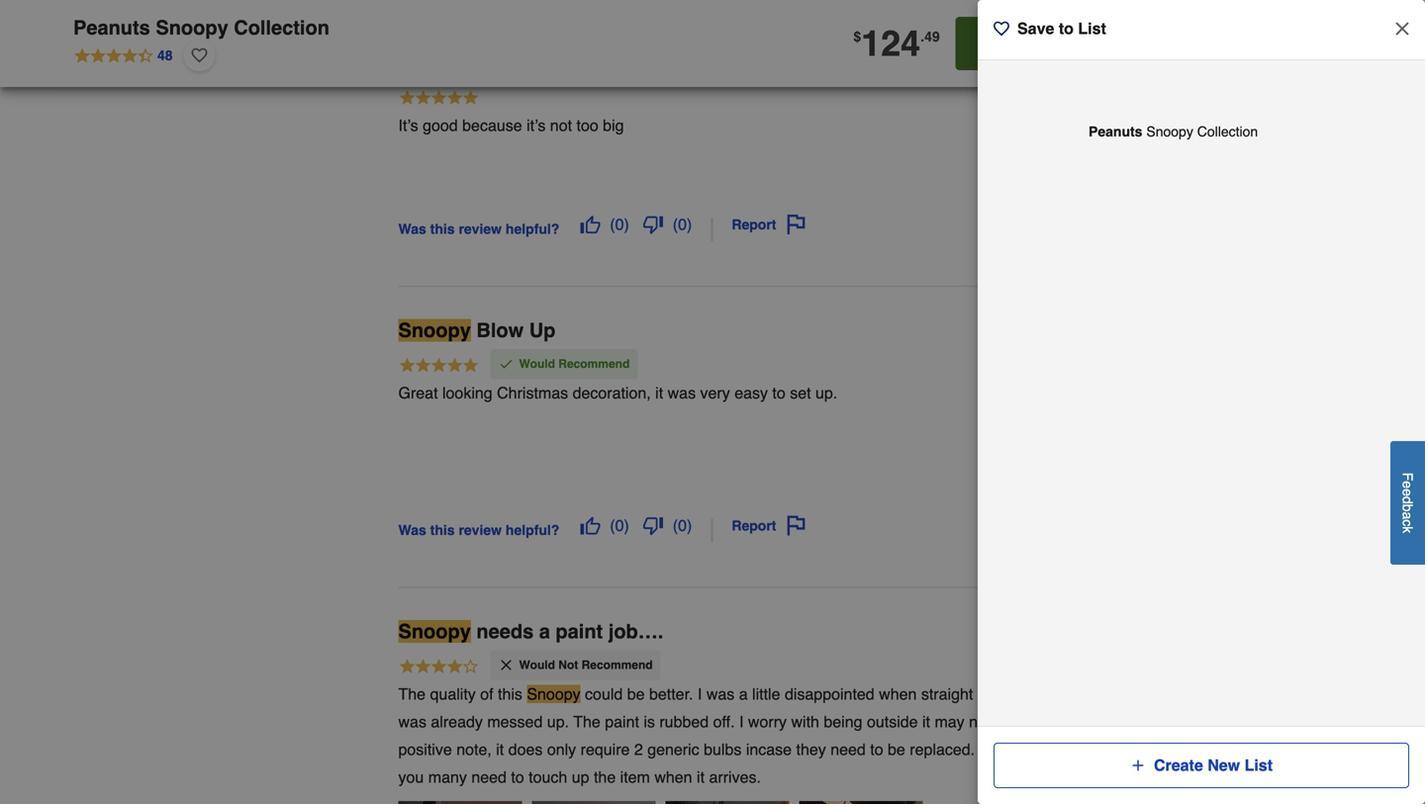 Task type: locate. For each thing, give the bounding box(es) containing it.
recommend up decoration,
[[559, 358, 630, 371]]

0
[[615, 216, 624, 234], [678, 216, 687, 234], [615, 517, 624, 535], [678, 517, 687, 535]]

be
[[627, 685, 645, 704], [888, 741, 906, 759], [1013, 741, 1031, 759]]

0 vertical spatial this
[[430, 221, 455, 237]]

snoopy needs a paint job….
[[398, 621, 664, 644]]

was
[[668, 384, 696, 402], [707, 685, 735, 704], [398, 713, 427, 731]]

helpful? left thumb up icon in the left of the page
[[506, 221, 560, 237]]

the up on
[[1022, 685, 1044, 704]]

when down 'generic'
[[655, 769, 693, 787]]

licensed
[[1266, 717, 1314, 731]]

to down outside in the bottom of the page
[[870, 741, 884, 759]]

1 horizontal spatial peanuts snoopy collection
[[1089, 124, 1258, 140]]

peanuts
[[73, 16, 150, 39], [1089, 124, 1143, 140]]

1 review from the top
[[459, 221, 502, 237]]

0 vertical spatial helpful?
[[506, 221, 560, 237]]

1 vertical spatial heart outline image
[[192, 45, 207, 66]]

2 thumb down image from the top
[[643, 516, 663, 536]]

would right close image
[[519, 659, 555, 673]]

already
[[431, 713, 483, 731]]

0 horizontal spatial list
[[1078, 19, 1107, 38]]

( for thumb down image corresponding to thumb up image
[[673, 517, 678, 535]]

0 vertical spatial heart outline image
[[994, 21, 1010, 37]]

$ 124 . 49
[[854, 23, 940, 64]]

1 vertical spatial review
[[459, 523, 502, 538]]

0 horizontal spatial peanuts
[[73, 16, 150, 39]]

with up create new list
[[1206, 737, 1227, 751]]

was for thumb up icon in the left of the page
[[398, 221, 426, 237]]

they
[[796, 741, 826, 759]]

0 horizontal spatial 2
[[634, 741, 643, 759]]

0 vertical spatial report
[[732, 217, 777, 233]]

0 vertical spatial paint
[[556, 621, 603, 644]]

list for save to list
[[1078, 19, 1107, 38]]

1 report from the top
[[732, 217, 777, 233]]

to inside button
[[1184, 34, 1198, 52]]

0 vertical spatial report button
[[725, 208, 813, 242]]

out
[[978, 685, 1000, 704]]

in
[[1253, 717, 1263, 731]]

helpful? for thumb up icon in the left of the page
[[506, 221, 560, 237]]

a left little
[[739, 685, 748, 704]]

1 horizontal spatial when
[[879, 685, 917, 704]]

5 stars image
[[398, 89, 480, 109], [398, 356, 480, 377]]

peanuts up 4.4 stars image at the top left of the page
[[73, 16, 150, 39]]

a up k
[[1400, 512, 1416, 520]]

1 vertical spatial i
[[739, 713, 744, 731]]

only
[[547, 741, 576, 759]]

snoopy up decoration
[[1176, 717, 1217, 731]]

1 vertical spatial report
[[732, 518, 777, 534]]

create
[[1154, 757, 1204, 775]]

0 vertical spatial was
[[398, 221, 426, 237]]

0 vertical spatial 5 stars image
[[398, 89, 480, 109]]

purchaser
[[1216, 118, 1270, 132]]

need down being
[[831, 741, 866, 759]]

0 vertical spatial 2
[[1125, 34, 1133, 52]]

when up outside in the bottom of the page
[[879, 685, 917, 704]]

2 of from the left
[[1004, 685, 1017, 704]]

2 helpful? from the top
[[506, 523, 560, 538]]

review for thumb up image
[[459, 523, 502, 538]]

being
[[824, 713, 863, 731]]

1 vertical spatial this
[[430, 523, 455, 538]]

of
[[480, 685, 494, 704], [1004, 685, 1017, 704]]

1 horizontal spatial paint
[[605, 713, 639, 731]]

door
[[1317, 717, 1343, 731]]

verified purchaser
[[1173, 118, 1270, 132]]

2 was from the top
[[398, 523, 426, 538]]

1 vertical spatial was
[[398, 523, 426, 538]]

with
[[791, 713, 820, 731], [1206, 737, 1227, 751]]

( 0 ) for thumb up image
[[610, 517, 629, 535]]

1 vertical spatial report button
[[725, 510, 813, 543]]

1 vertical spatial helpful?
[[506, 523, 560, 538]]

https://photos us.bazaarvoice.com/photo/2/cghvdg86bg93zxm/cb6ad3f9 76f9 53db 954e f806f6377b51 image
[[532, 802, 656, 805]]

https://photos us.bazaarvoice.com/photo/2/cghvdg86bg93zxm/42d3d08b 840b 5e6f 8244 e9122f9a6040 image
[[799, 802, 923, 805]]

1 vertical spatial collection
[[1198, 124, 1258, 140]]

1 5 stars image from the top
[[398, 89, 480, 109]]

i right better.
[[698, 685, 702, 704]]

of inside could be better. i was a little disappointed when straight out of the box, it was already messed up. the paint is rubbed off. i worry with being outside it may not last. on a positive note, it does only require 2 generic bulbs incase they need to be replaced.  just be prepared you many need to touch up the item when it arrives.
[[1004, 685, 1017, 704]]

1 vertical spatial 5 stars image
[[398, 356, 480, 377]]

1 helpful? from the top
[[506, 221, 560, 237]]

would up christmas
[[519, 358, 555, 371]]

thumb down image right thumb up image
[[643, 516, 663, 536]]

this
[[430, 221, 455, 237], [430, 523, 455, 538], [498, 685, 523, 704]]

( 0 ) for thumb down image related to thumb up icon in the left of the page
[[673, 216, 692, 234]]

list inside button
[[1245, 757, 1273, 775]]

up.
[[816, 384, 838, 402], [547, 713, 569, 731]]

2 horizontal spatial was
[[707, 685, 735, 704]]

it
[[655, 384, 663, 402], [1083, 685, 1090, 704], [923, 713, 931, 731], [496, 741, 504, 759], [697, 769, 705, 787]]

the down 4 stars image at the bottom left of the page
[[398, 685, 426, 704]]

1 would from the top
[[519, 358, 555, 371]]

f
[[1400, 473, 1416, 481]]

a right on
[[1055, 713, 1063, 731]]

not right it's
[[550, 117, 572, 135]]

0 vertical spatial collection
[[234, 16, 330, 39]]

1 thumb down image from the top
[[643, 215, 663, 235]]

1 report button from the top
[[725, 208, 813, 242]]

1 vertical spatial up.
[[547, 713, 569, 731]]

paint up would not recommend
[[556, 621, 603, 644]]

0 horizontal spatial with
[[791, 713, 820, 731]]

job….
[[609, 621, 664, 644]]

review
[[459, 221, 502, 237], [459, 523, 502, 538]]

peanuts snoopy collection
[[73, 16, 330, 39], [1089, 124, 1258, 140]]

( 0 )
[[610, 216, 629, 234], [673, 216, 692, 234], [610, 517, 629, 535], [673, 517, 692, 535]]

the quality of this snoopy
[[398, 685, 581, 704]]

the down could
[[573, 713, 601, 731]]

2 up item
[[634, 741, 643, 759]]

collection
[[234, 16, 330, 39], [1198, 124, 1258, 140]]

be right "just" on the right bottom
[[1013, 741, 1031, 759]]

0 horizontal spatial of
[[480, 685, 494, 704]]

0 vertical spatial i
[[698, 685, 702, 704]]

is
[[644, 713, 655, 731]]

2 review from the top
[[459, 523, 502, 538]]

1 horizontal spatial of
[[1004, 685, 1017, 704]]

blow
[[477, 319, 524, 342]]

)
[[624, 216, 629, 234], [687, 216, 692, 234], [624, 517, 629, 535], [687, 517, 692, 535]]

i
[[698, 685, 702, 704], [739, 713, 744, 731]]

heart outline image right 48
[[192, 45, 207, 66]]

e up d
[[1400, 481, 1416, 489]]

a
[[1400, 512, 1416, 520], [539, 621, 550, 644], [739, 685, 748, 704], [1055, 713, 1063, 731]]

many
[[428, 769, 467, 787]]

2 would from the top
[[519, 659, 555, 673]]

1 vertical spatial peanuts snoopy collection
[[1089, 124, 1258, 140]]

was this review helpful? for thumb up icon in the left of the page
[[398, 221, 560, 237]]

2 was this review helpful? from the top
[[398, 523, 560, 538]]

was up positive
[[398, 713, 427, 731]]

just
[[980, 741, 1009, 759]]

( for thumb up image
[[610, 517, 615, 535]]

5 stars image up great
[[398, 356, 480, 377]]

heart outline image
[[994, 21, 1010, 37], [192, 45, 207, 66]]

1 vertical spatial was
[[707, 685, 735, 704]]

) for thumb up image
[[624, 517, 629, 535]]

paint
[[556, 621, 603, 644], [605, 713, 639, 731]]

d
[[1400, 497, 1416, 504]]

0 horizontal spatial paint
[[556, 621, 603, 644]]

1 horizontal spatial be
[[888, 741, 906, 759]]

better.
[[649, 685, 693, 704]]

list right save
[[1078, 19, 1107, 38]]

thumb up image
[[580, 516, 600, 536]]

was up off.
[[707, 685, 735, 704]]

was this review helpful? for thumb up image
[[398, 523, 560, 538]]

1 vertical spatial would
[[519, 659, 555, 673]]

1 vertical spatial 2
[[634, 741, 643, 759]]

with up they
[[791, 713, 820, 731]]

0 vertical spatial up.
[[816, 384, 838, 402]]

the right up
[[594, 769, 616, 787]]

disappointed
[[785, 685, 875, 704]]

plus image
[[1130, 758, 1146, 774]]

helpful?
[[506, 221, 560, 237], [506, 523, 560, 538]]

save to list
[[1018, 19, 1107, 38]]

1 e from the top
[[1400, 481, 1416, 489]]

1 vertical spatial thumb down image
[[643, 516, 663, 536]]

5 stars image up good
[[398, 89, 480, 109]]

up. up only
[[547, 713, 569, 731]]

1 vertical spatial peanuts
[[1089, 124, 1143, 140]]

note,
[[457, 741, 492, 759]]

report button
[[725, 208, 813, 242], [725, 510, 813, 543]]

( 0 ) for thumb down image corresponding to thumb up image
[[673, 517, 692, 535]]

0 horizontal spatial not
[[550, 117, 572, 135]]

to right save
[[1059, 19, 1074, 38]]

report left flag icon
[[732, 518, 777, 534]]

0 horizontal spatial when
[[655, 769, 693, 787]]

heart outline image left save
[[994, 21, 1010, 37]]

report
[[732, 217, 777, 233], [732, 518, 777, 534]]

2 right add
[[1125, 34, 1133, 52]]

2 vertical spatial was
[[398, 713, 427, 731]]

would recommend
[[519, 358, 630, 371]]

2 report from the top
[[732, 518, 777, 534]]

1 vertical spatial need
[[472, 769, 507, 787]]

i right off.
[[739, 713, 744, 731]]

worry
[[748, 713, 787, 731]]

0 vertical spatial would
[[519, 358, 555, 371]]

f e e d b a c k
[[1400, 473, 1416, 534]]

peanuts snoopy collection up 48
[[73, 16, 330, 39]]

verified purchaser icon image
[[1153, 117, 1169, 133]]

not down out
[[969, 713, 991, 731]]

a inside button
[[1400, 512, 1416, 520]]

0 for thumb up image
[[615, 517, 624, 535]]

1 vertical spatial list
[[1245, 757, 1273, 775]]

thumb down image
[[643, 215, 663, 235], [643, 516, 663, 536]]

was
[[398, 221, 426, 237], [398, 523, 426, 538]]

0 vertical spatial review
[[459, 221, 502, 237]]

0 vertical spatial need
[[831, 741, 866, 759]]

it left arrives.
[[697, 769, 705, 787]]

2 horizontal spatial be
[[1013, 741, 1031, 759]]

of right out
[[1004, 685, 1017, 704]]

1 was from the top
[[398, 221, 426, 237]]

0 vertical spatial was
[[668, 384, 696, 402]]

0 vertical spatial not
[[550, 117, 572, 135]]

1 horizontal spatial the
[[1022, 685, 1044, 704]]

https://photos us.bazaarvoice.com/photo/2/cghvdg86bg93zxm/6537f0f5 278c 55b1 81c5 ebdb80b2344d image
[[398, 802, 522, 805]]

the
[[1022, 685, 1044, 704], [594, 769, 616, 787]]

0 horizontal spatial the
[[594, 769, 616, 787]]

0 vertical spatial with
[[791, 713, 820, 731]]

1 horizontal spatial 2
[[1125, 34, 1133, 52]]

peanuts snoopy collection down charmaine
[[1089, 124, 1258, 140]]

e up b
[[1400, 489, 1416, 497]]

prepared
[[1035, 741, 1098, 759]]

1 vertical spatial paint
[[605, 713, 639, 731]]

0 horizontal spatial need
[[472, 769, 507, 787]]

when
[[879, 685, 917, 704], [655, 769, 693, 787]]

thumb down image right thumb up icon in the left of the page
[[643, 215, 663, 235]]

not
[[550, 117, 572, 135], [969, 713, 991, 731]]

1 was this review helpful? from the top
[[398, 221, 560, 237]]

0 vertical spatial was this review helpful?
[[398, 221, 560, 237]]

a right needs
[[539, 621, 550, 644]]

recommend up could
[[582, 659, 653, 673]]

0 vertical spatial peanuts snoopy collection
[[73, 16, 330, 39]]

list for create new list
[[1245, 757, 1273, 775]]

1 horizontal spatial list
[[1245, 757, 1273, 775]]

create new list button
[[994, 743, 1410, 789]]

0 vertical spatial list
[[1078, 19, 1107, 38]]

1 horizontal spatial need
[[831, 741, 866, 759]]

list down white
[[1245, 757, 1273, 775]]

because
[[462, 117, 522, 135]]

up. right the set
[[816, 384, 838, 402]]

0 horizontal spatial up.
[[547, 713, 569, 731]]

was left very
[[668, 384, 696, 402]]

0 vertical spatial thumb down image
[[643, 215, 663, 235]]

1 vertical spatial not
[[969, 713, 991, 731]]

report left flag image
[[732, 217, 777, 233]]

1 horizontal spatial collection
[[1198, 124, 1258, 140]]

report button for thumb down image corresponding to thumb up image
[[725, 510, 813, 543]]

0 vertical spatial when
[[879, 685, 917, 704]]

snoopy up 4 stars image at the bottom left of the page
[[398, 621, 471, 644]]

1 horizontal spatial with
[[1206, 737, 1227, 751]]

4.4 stars image
[[73, 44, 174, 66]]

be up is
[[627, 685, 645, 704]]

report button for thumb down image related to thumb up icon in the left of the page
[[725, 208, 813, 242]]

49
[[925, 29, 940, 44]]

2 inside could be better. i was a little disappointed when straight out of the box, it was already messed up. the paint is rubbed off. i worry with being outside it may not last. on a positive note, it does only require 2 generic bulbs incase they need to be replaced.  just be prepared you many need to touch up the item when it arrives.
[[634, 741, 643, 759]]

need down note,
[[472, 769, 507, 787]]

would for up
[[519, 358, 555, 371]]

2 report button from the top
[[725, 510, 813, 543]]

be down outside in the bottom of the page
[[888, 741, 906, 759]]

incase
[[746, 741, 792, 759]]

5 stars image for charmaine
[[398, 89, 480, 109]]

set
[[790, 384, 811, 402]]

paint left is
[[605, 713, 639, 731]]

2 5 stars image from the top
[[398, 356, 480, 377]]

helpful? left thumb up image
[[506, 523, 560, 538]]

1 horizontal spatial was
[[668, 384, 696, 402]]

1 vertical spatial the
[[573, 713, 601, 731]]

straight
[[921, 685, 973, 704]]

of right quality
[[480, 685, 494, 704]]

to up charmaine
[[1184, 34, 1198, 52]]

1 horizontal spatial the
[[573, 713, 601, 731]]

1 vertical spatial was this review helpful?
[[398, 523, 560, 538]]

thumb down image for thumb up image
[[643, 516, 663, 536]]

1 horizontal spatial not
[[969, 713, 991, 731]]

1 vertical spatial with
[[1206, 737, 1227, 751]]

e
[[1400, 481, 1416, 489], [1400, 489, 1416, 497]]

) for thumb down image related to thumb up icon in the left of the page
[[687, 216, 692, 234]]

0 horizontal spatial was
[[398, 713, 427, 731]]

peanuts left verified purchaser icon
[[1089, 124, 1143, 140]]

1 vertical spatial when
[[655, 769, 693, 787]]

0 horizontal spatial the
[[398, 685, 426, 704]]



Task type: describe. For each thing, give the bounding box(es) containing it.
great
[[398, 384, 438, 402]]

0 for thumb down image related to thumb up icon in the left of the page
[[678, 216, 687, 234]]

0 vertical spatial the
[[398, 685, 426, 704]]

items
[[1138, 34, 1179, 52]]

) for thumb up icon in the left of the page
[[624, 216, 629, 234]]

outside
[[867, 713, 918, 731]]

0 horizontal spatial collection
[[234, 16, 330, 39]]

touch
[[529, 769, 567, 787]]

this for thumb up icon in the left of the page
[[430, 221, 455, 237]]

add 2 items to cart
[[1089, 34, 1235, 52]]

48
[[157, 47, 173, 63]]

would for a
[[519, 659, 555, 673]]

box,
[[1048, 685, 1078, 704]]

( for thumb up icon in the left of the page
[[610, 216, 615, 234]]

1 horizontal spatial heart outline image
[[994, 21, 1010, 37]]

with inside snoopy 23.82-in licensed door decoration with white led lights
[[1206, 737, 1227, 751]]

with inside could be better. i was a little disappointed when straight out of the box, it was already messed up. the paint is rubbed off. i worry with being outside it may not last. on a positive note, it does only require 2 generic bulbs incase they need to be replaced.  just be prepared you many need to touch up the item when it arrives.
[[791, 713, 820, 731]]

up
[[529, 319, 556, 342]]

generic
[[648, 741, 700, 759]]

1 vertical spatial the
[[594, 769, 616, 787]]

f e e d b a c k button
[[1391, 441, 1425, 565]]

it's
[[398, 117, 418, 135]]

48 button
[[73, 40, 174, 71]]

messed
[[487, 713, 543, 731]]

could be better. i was a little disappointed when straight out of the box, it was already messed up. the paint is rubbed off. i worry with being outside it may not last. on a positive note, it does only require 2 generic bulbs incase they need to be replaced.  just be prepared you many need to touch up the item when it arrives.
[[398, 685, 1098, 787]]

it left does
[[496, 741, 504, 759]]

looking
[[442, 384, 493, 402]]

0 horizontal spatial i
[[698, 685, 702, 704]]

b
[[1400, 504, 1416, 512]]

1 of from the left
[[480, 685, 494, 704]]

snoopy 23.82-in licensed door decoration with white led lights link
[[1145, 717, 1343, 751]]

( 0 ) for thumb up icon in the left of the page
[[610, 216, 629, 234]]

0 horizontal spatial be
[[627, 685, 645, 704]]

rubbed
[[660, 713, 709, 731]]

.
[[921, 29, 925, 44]]

124
[[861, 23, 921, 64]]

too
[[577, 117, 599, 135]]

easy
[[735, 384, 768, 402]]

4 stars image
[[398, 658, 480, 678]]

review for thumb up icon in the left of the page
[[459, 221, 502, 237]]

it's good because it's not too big
[[398, 117, 624, 135]]

verified
[[1173, 118, 1213, 132]]

great looking christmas decoration, it was very easy to set up.
[[398, 384, 838, 402]]

decoration
[[1145, 737, 1203, 751]]

5 stars image for was this review helpful?
[[398, 356, 480, 377]]

not
[[559, 659, 578, 673]]

last.
[[996, 713, 1025, 731]]

2 inside button
[[1125, 34, 1133, 52]]

up. inside could be better. i was a little disappointed when straight out of the box, it was already messed up. the paint is rubbed off. i worry with being outside it may not last. on a positive note, it does only require 2 generic bulbs incase they need to be replaced.  just be prepared you many need to touch up the item when it arrives.
[[547, 713, 569, 731]]

1 horizontal spatial up.
[[816, 384, 838, 402]]

big
[[603, 117, 624, 135]]

flag image
[[786, 516, 806, 536]]

not inside could be better. i was a little disappointed when straight out of the box, it was already messed up. the paint is rubbed off. i worry with being outside it may not last. on a positive note, it does only require 2 generic bulbs incase they need to be replaced.  just be prepared you many need to touch up the item when it arrives.
[[969, 713, 991, 731]]

23.82-
[[1220, 717, 1253, 731]]

new
[[1208, 757, 1240, 775]]

good
[[423, 117, 458, 135]]

it's
[[527, 117, 546, 135]]

snoopy up great
[[398, 319, 471, 342]]

k
[[1400, 527, 1416, 534]]

add 2 items to cart button
[[956, 17, 1368, 70]]

2 e from the top
[[1400, 489, 1416, 497]]

snoopy inside snoopy 23.82-in licensed door decoration with white led lights
[[1176, 717, 1217, 731]]

0 vertical spatial recommend
[[559, 358, 630, 371]]

add
[[1089, 34, 1120, 52]]

$
[[854, 29, 861, 44]]

it right decoration,
[[655, 384, 663, 402]]

0 for thumb up icon in the left of the page
[[615, 216, 624, 234]]

1 horizontal spatial i
[[739, 713, 744, 731]]

require
[[581, 741, 630, 759]]

( for thumb down image related to thumb up icon in the left of the page
[[673, 216, 678, 234]]

create new list
[[1154, 757, 1273, 775]]

off.
[[713, 713, 735, 731]]

lights
[[1290, 737, 1322, 751]]

1 horizontal spatial peanuts
[[1089, 124, 1143, 140]]

report for flag image
[[732, 217, 777, 233]]

save
[[1018, 19, 1055, 38]]

white
[[1230, 737, 1261, 751]]

from
[[1145, 717, 1176, 731]]

arrives.
[[709, 769, 761, 787]]

positive
[[398, 741, 452, 759]]

snoopy down charmaine
[[1147, 124, 1194, 140]]

snoopy down not
[[527, 685, 581, 704]]

very
[[700, 384, 730, 402]]

flag image
[[786, 215, 806, 235]]

paint inside could be better. i was a little disappointed when straight out of the box, it was already messed up. the paint is rubbed off. i worry with being outside it may not last. on a positive note, it does only require 2 generic bulbs incase they need to be replaced.  just be prepared you many need to touch up the item when it arrives.
[[605, 713, 639, 731]]

0 vertical spatial peanuts
[[73, 16, 150, 39]]

https://photos us.bazaarvoice.com/photo/2/cghvdg86bg93zxm/e0c8879b 7183 5c2f 9c37 55d30f1fbf35 image
[[666, 802, 789, 805]]

0 for thumb down image corresponding to thumb up image
[[678, 517, 687, 535]]

needs
[[477, 621, 534, 644]]

this for thumb up image
[[430, 523, 455, 538]]

thumb down image for thumb up icon in the left of the page
[[643, 215, 663, 235]]

charmaine
[[1145, 55, 1217, 71]]

it right box,
[[1083, 685, 1090, 704]]

item
[[620, 769, 650, 787]]

1 vertical spatial recommend
[[582, 659, 653, 673]]

led
[[1264, 737, 1287, 751]]

to down does
[[511, 769, 524, 787]]

) for thumb down image corresponding to thumb up image
[[687, 517, 692, 535]]

up
[[572, 769, 590, 787]]

on
[[1029, 713, 1050, 731]]

cart
[[1203, 34, 1235, 52]]

was for thumb up image
[[398, 523, 426, 538]]

it left may
[[923, 713, 931, 731]]

chat invite button image
[[1335, 731, 1396, 791]]

thumb up image
[[580, 215, 600, 235]]

0 horizontal spatial peanuts snoopy collection
[[73, 16, 330, 39]]

close image
[[1393, 19, 1413, 39]]

2 vertical spatial this
[[498, 685, 523, 704]]

report for flag icon
[[732, 518, 777, 534]]

would not recommend
[[519, 659, 653, 673]]

snoopy blow up
[[398, 319, 556, 342]]

to left the set
[[773, 384, 786, 402]]

c
[[1400, 520, 1416, 527]]

christmas
[[497, 384, 568, 402]]

0 horizontal spatial heart outline image
[[192, 45, 207, 66]]

snoopy up 48
[[156, 16, 228, 39]]

close image
[[498, 658, 514, 674]]

helpful? for thumb up image
[[506, 523, 560, 538]]

quality
[[430, 685, 476, 704]]

replaced.
[[910, 741, 975, 759]]

decoration,
[[573, 384, 651, 402]]

snoopy 23.82-in licensed door decoration with white led lights
[[1145, 717, 1343, 751]]

could
[[585, 685, 623, 704]]

0 vertical spatial the
[[1022, 685, 1044, 704]]

does
[[508, 741, 543, 759]]

you
[[398, 769, 424, 787]]

checkmark image
[[498, 356, 514, 372]]

little
[[752, 685, 781, 704]]

the inside could be better. i was a little disappointed when straight out of the box, it was already messed up. the paint is rubbed off. i worry with being outside it may not last. on a positive note, it does only require 2 generic bulbs incase they need to be replaced.  just be prepared you many need to touch up the item when it arrives.
[[573, 713, 601, 731]]



Task type: vqa. For each thing, say whether or not it's contained in the screenshot.
What Information We Collect "link"
no



